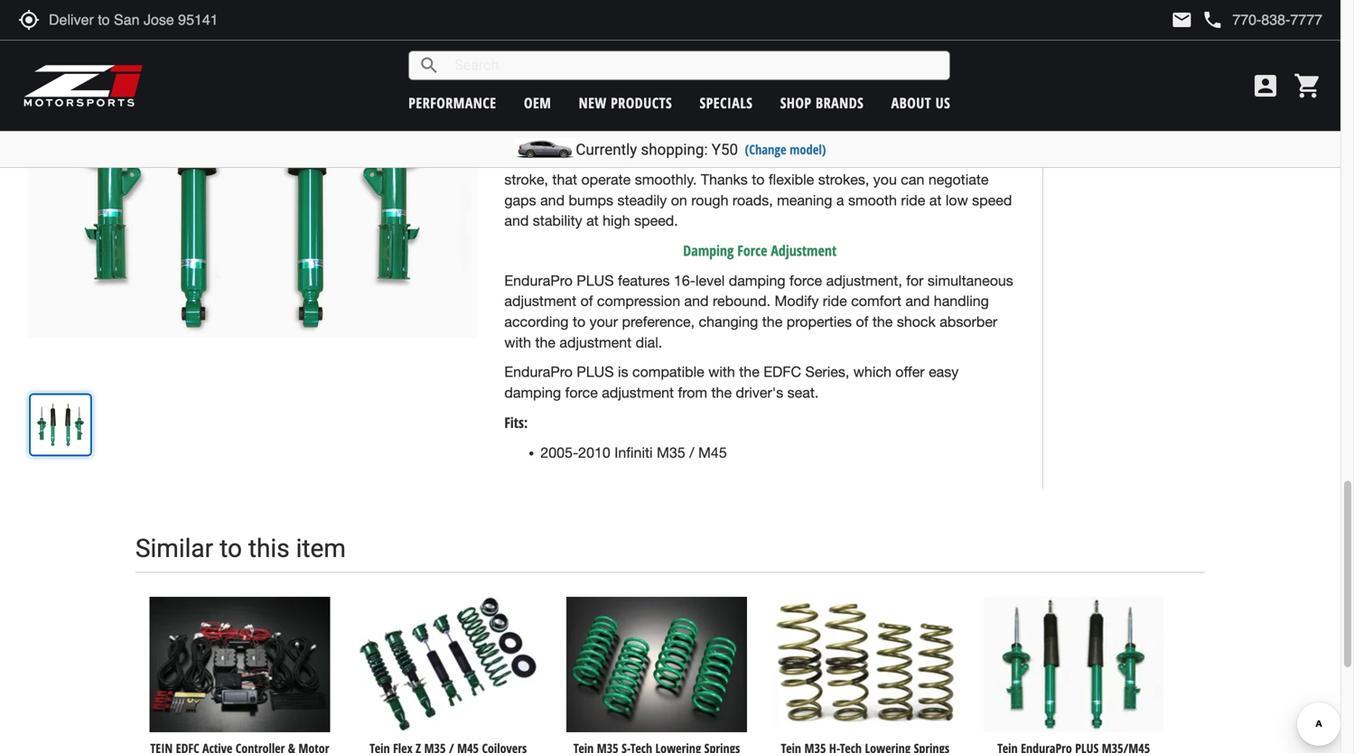 Task type: describe. For each thing, give the bounding box(es) containing it.
compatible
[[633, 364, 705, 381]]

shock inside compared to the regular mono-tube system, twin-tube attains longer strokes with a smaller repulsive force, resulting in high ride comfort. roads may have all sorts of surface conditions. this calls for shock absorbers with ample stroke, that operate smoothly. thanks to flexible strokes, you can negotiate gaps and bumps steadily on rough roads, meaning a smooth ride at low speed and stability at high speed.
[[788, 151, 827, 167]]

driver's
[[736, 385, 784, 401]]

edfc
[[764, 364, 802, 381]]

2005-2010 infiniti m35 / m45
[[541, 444, 727, 461]]

force inside endurapro plus features 16-level damping force adjustment, for simultaneous adjustment of compression and rebound. modify ride comfort and handling according to your preference, changing the properties of the shock absorber with the adjustment dial.
[[790, 272, 823, 289]]

mail
[[1172, 9, 1193, 31]]

negotiate
[[929, 171, 989, 188]]

endurapro plus is compatible with the edfc series, which offer easy damping force adjustment from the driver's seat.
[[505, 364, 959, 401]]

easy
[[929, 364, 959, 381]]

comfort.
[[834, 130, 888, 147]]

with inside endurapro plus features 16-level damping force adjustment, for simultaneous adjustment of compression and rebound. modify ride comfort and handling according to your preference, changing the properties of the shock absorber with the adjustment dial.
[[505, 334, 531, 351]]

twin-tube system
[[709, 78, 811, 97]]

damping inside endurapro plus is compatible with the edfc series, which offer easy damping force adjustment from the driver's seat.
[[505, 385, 561, 401]]

phone link
[[1202, 9, 1323, 31]]

to up roads,
[[752, 171, 765, 188]]

products
[[611, 93, 673, 113]]

m45
[[699, 444, 727, 461]]

item
[[296, 534, 346, 564]]

for inside endurapro plus features 16-level damping force adjustment, for simultaneous adjustment of compression and rebound. modify ride comfort and handling according to your preference, changing the properties of the shock absorber with the adjustment dial.
[[907, 272, 924, 289]]

damping inside endurapro plus features 16-level damping force adjustment, for simultaneous adjustment of compression and rebound. modify ride comfort and handling according to your preference, changing the properties of the shock absorber with the adjustment dial.
[[729, 272, 786, 289]]

of for to
[[559, 151, 572, 167]]

us
[[936, 93, 951, 113]]

smaller
[[547, 130, 594, 147]]

about
[[892, 93, 932, 113]]

repulsive
[[598, 130, 655, 147]]

adjustment
[[771, 241, 837, 260]]

Search search field
[[440, 52, 950, 79]]

1 vertical spatial at
[[587, 212, 599, 229]]

low
[[946, 192, 969, 209]]

twin-
[[709, 78, 740, 97]]

account_box link
[[1247, 71, 1285, 100]]

strokes,
[[819, 171, 870, 188]]

rebound.
[[713, 293, 771, 310]]

2 tube from the left
[[829, 109, 858, 126]]

smoothly.
[[635, 171, 697, 188]]

and down gaps
[[505, 212, 529, 229]]

can
[[901, 171, 925, 188]]

operate
[[582, 171, 631, 188]]

for inside compared to the regular mono-tube system, twin-tube attains longer strokes with a smaller repulsive force, resulting in high ride comfort. roads may have all sorts of surface conditions. this calls for shock absorbers with ample stroke, that operate smoothly. thanks to flexible strokes, you can negotiate gaps and bumps steadily on rough roads, meaning a smooth ride at low speed and stability at high speed.
[[767, 151, 784, 167]]

according
[[505, 314, 569, 330]]

2005-
[[541, 444, 579, 461]]

y50
[[712, 141, 738, 159]]

properties
[[787, 314, 852, 330]]

the inside compared to the regular mono-tube system, twin-tube attains longer strokes with a smaller repulsive force, resulting in high ride comfort. roads may have all sorts of surface conditions. this calls for shock absorbers with ample stroke, that operate smoothly. thanks to flexible strokes, you can negotiate gaps and bumps steadily on rough roads, meaning a smooth ride at low speed and stability at high speed.
[[594, 109, 614, 126]]

tube
[[740, 78, 767, 97]]

adjustment,
[[827, 272, 903, 289]]

and right comfort
[[906, 293, 930, 310]]

about us link
[[892, 93, 951, 113]]

gaps
[[505, 192, 537, 209]]

shop
[[781, 93, 812, 113]]

force,
[[659, 130, 696, 147]]

absorber
[[940, 314, 998, 330]]

may
[[938, 130, 966, 147]]

steadily
[[618, 192, 667, 209]]

absorbers
[[831, 151, 896, 167]]

to inside endurapro plus features 16-level damping force adjustment, for simultaneous adjustment of compression and rebound. modify ride comfort and handling according to your preference, changing the properties of the shock absorber with the adjustment dial.
[[573, 314, 586, 330]]

/
[[690, 444, 695, 461]]

compared
[[505, 109, 573, 126]]

the up driver's
[[740, 364, 760, 381]]

and up stability
[[541, 192, 565, 209]]

the down modify
[[763, 314, 783, 330]]

new products link
[[579, 93, 673, 113]]

of for plus
[[856, 314, 869, 330]]

system
[[771, 78, 811, 97]]

flexible
[[769, 171, 815, 188]]

0 vertical spatial a
[[535, 130, 543, 147]]

infiniti
[[615, 444, 653, 461]]

my_location
[[18, 9, 40, 31]]

plus for force
[[577, 364, 614, 381]]

shop brands
[[781, 93, 864, 113]]

brands
[[816, 93, 864, 113]]

damping
[[683, 241, 734, 260]]

1 vertical spatial ride
[[901, 192, 926, 209]]

endurapro for endurapro plus is compatible with the edfc series, which offer easy damping force adjustment from the driver's seat.
[[505, 364, 573, 381]]

currently
[[576, 141, 637, 159]]

offer
[[896, 364, 925, 381]]

all
[[505, 151, 519, 167]]

ample
[[931, 151, 970, 167]]

changing
[[699, 314, 759, 330]]

the down according
[[535, 334, 556, 351]]

surface
[[576, 151, 623, 167]]

this
[[248, 534, 290, 564]]

seat.
[[788, 385, 819, 401]]

currently shopping: y50 (change model)
[[576, 141, 826, 159]]

to left 'this'
[[220, 534, 242, 564]]

you
[[874, 171, 897, 188]]

system,
[[742, 109, 793, 126]]

with down roads
[[900, 151, 927, 167]]

speed
[[973, 192, 1013, 209]]

mail phone
[[1172, 9, 1224, 31]]

calls
[[733, 151, 763, 167]]

from
[[678, 385, 708, 401]]

specials link
[[700, 93, 753, 113]]

new
[[579, 93, 607, 113]]

mono-
[[667, 109, 709, 126]]

sorts
[[523, 151, 555, 167]]

search
[[419, 55, 440, 76]]

force inside endurapro plus is compatible with the edfc series, which offer easy damping force adjustment from the driver's seat.
[[565, 385, 598, 401]]



Task type: vqa. For each thing, say whether or not it's contained in the screenshot.
who
no



Task type: locate. For each thing, give the bounding box(es) containing it.
twin-
[[797, 109, 829, 126]]

0 horizontal spatial shock
[[788, 151, 827, 167]]

is
[[618, 364, 629, 381]]

speed.
[[635, 212, 678, 229]]

roads
[[892, 130, 934, 147]]

shock down comfort
[[897, 314, 936, 330]]

m35
[[657, 444, 686, 461]]

ride down twin-
[[806, 130, 830, 147]]

1 vertical spatial force
[[565, 385, 598, 401]]

the
[[594, 109, 614, 126], [763, 314, 783, 330], [873, 314, 893, 330], [535, 334, 556, 351], [740, 364, 760, 381], [712, 385, 732, 401]]

that
[[553, 171, 577, 188]]

of inside compared to the regular mono-tube system, twin-tube attains longer strokes with a smaller repulsive force, resulting in high ride comfort. roads may have all sorts of surface conditions. this calls for shock absorbers with ample stroke, that operate smoothly. thanks to flexible strokes, you can negotiate gaps and bumps steadily on rough roads, meaning a smooth ride at low speed and stability at high speed.
[[559, 151, 572, 167]]

0 horizontal spatial tube
[[709, 109, 738, 126]]

16-
[[674, 272, 696, 289]]

of up your
[[581, 293, 593, 310]]

bumps
[[569, 192, 614, 209]]

0 vertical spatial for
[[767, 151, 784, 167]]

simultaneous
[[928, 272, 1014, 289]]

force
[[738, 241, 768, 260]]

1 vertical spatial high
[[603, 212, 631, 229]]

high right in
[[774, 130, 802, 147]]

0 vertical spatial high
[[774, 130, 802, 147]]

conditions.
[[627, 151, 699, 167]]

1 plus from the top
[[577, 272, 614, 289]]

2 vertical spatial ride
[[823, 293, 848, 310]]

of up that
[[559, 151, 572, 167]]

2010
[[579, 444, 611, 461]]

which
[[854, 364, 892, 381]]

ride inside endurapro plus features 16-level damping force adjustment, for simultaneous adjustment of compression and rebound. modify ride comfort and handling according to your preference, changing the properties of the shock absorber with the adjustment dial.
[[823, 293, 848, 310]]

for down in
[[767, 151, 784, 167]]

1 horizontal spatial a
[[837, 192, 845, 209]]

0 horizontal spatial for
[[767, 151, 784, 167]]

endurapro up according
[[505, 272, 573, 289]]

your
[[590, 314, 618, 330]]

1 vertical spatial shock
[[897, 314, 936, 330]]

1 horizontal spatial for
[[907, 272, 924, 289]]

plus inside endurapro plus features 16-level damping force adjustment, for simultaneous adjustment of compression and rebound. modify ride comfort and handling according to your preference, changing the properties of the shock absorber with the adjustment dial.
[[577, 272, 614, 289]]

high
[[774, 130, 802, 147], [603, 212, 631, 229]]

endurapro inside endurapro plus features 16-level damping force adjustment, for simultaneous adjustment of compression and rebound. modify ride comfort and handling according to your preference, changing the properties of the shock absorber with the adjustment dial.
[[505, 272, 573, 289]]

shopping_cart
[[1294, 71, 1323, 100]]

1 horizontal spatial shock
[[897, 314, 936, 330]]

the down comfort
[[873, 314, 893, 330]]

model)
[[790, 141, 826, 158]]

1 endurapro from the top
[[505, 272, 573, 289]]

(change model) link
[[745, 141, 826, 158]]

adjustment down your
[[560, 334, 632, 351]]

0 horizontal spatial of
[[559, 151, 572, 167]]

shock up flexible
[[788, 151, 827, 167]]

0 vertical spatial force
[[790, 272, 823, 289]]

meaning
[[777, 192, 833, 209]]

adjustment
[[505, 293, 577, 310], [560, 334, 632, 351], [602, 385, 674, 401]]

comfort
[[852, 293, 902, 310]]

tube up resulting
[[709, 109, 738, 126]]

0 horizontal spatial at
[[587, 212, 599, 229]]

in
[[759, 130, 770, 147]]

roads,
[[733, 192, 773, 209]]

1 vertical spatial adjustment
[[560, 334, 632, 351]]

1 vertical spatial of
[[581, 293, 593, 310]]

to up the smaller
[[577, 109, 590, 126]]

of down comfort
[[856, 314, 869, 330]]

0 vertical spatial at
[[930, 192, 942, 209]]

force up modify
[[790, 272, 823, 289]]

stroke,
[[505, 171, 549, 188]]

plus inside endurapro plus is compatible with the edfc series, which offer easy damping force adjustment from the driver's seat.
[[577, 364, 614, 381]]

0 vertical spatial plus
[[577, 272, 614, 289]]

high down the bumps
[[603, 212, 631, 229]]

shopping:
[[641, 141, 708, 159]]

and
[[541, 192, 565, 209], [505, 212, 529, 229], [685, 293, 709, 310], [906, 293, 930, 310]]

compared to the regular mono-tube system, twin-tube attains longer strokes with a smaller repulsive force, resulting in high ride comfort. roads may have all sorts of surface conditions. this calls for shock absorbers with ample stroke, that operate smoothly. thanks to flexible strokes, you can negotiate gaps and bumps steadily on rough roads, meaning a smooth ride at low speed and stability at high speed.
[[505, 109, 1013, 229]]

shop brands link
[[781, 93, 864, 113]]

1 vertical spatial plus
[[577, 364, 614, 381]]

1 horizontal spatial tube
[[829, 109, 858, 126]]

0 vertical spatial of
[[559, 151, 572, 167]]

0 vertical spatial damping
[[729, 272, 786, 289]]

1 tube from the left
[[709, 109, 738, 126]]

ride down can
[[901, 192, 926, 209]]

a down "strokes,"
[[837, 192, 845, 209]]

a up sorts
[[535, 130, 543, 147]]

damping force adjustment
[[683, 241, 837, 260]]

regular
[[618, 109, 663, 126]]

with up all on the top left of the page
[[505, 130, 531, 147]]

1 vertical spatial damping
[[505, 385, 561, 401]]

plus for compression
[[577, 272, 614, 289]]

endurapro for endurapro plus features 16-level damping force adjustment, for simultaneous adjustment of compression and rebound. modify ride comfort and handling according to your preference, changing the properties of the shock absorber with the adjustment dial.
[[505, 272, 573, 289]]

and down 16-
[[685, 293, 709, 310]]

tube
[[709, 109, 738, 126], [829, 109, 858, 126]]

z1 motorsports logo image
[[23, 63, 144, 108]]

damping
[[729, 272, 786, 289], [505, 385, 561, 401]]

performance
[[409, 93, 497, 113]]

specials
[[700, 93, 753, 113]]

plus up your
[[577, 272, 614, 289]]

account_box
[[1252, 71, 1281, 100]]

2 horizontal spatial of
[[856, 314, 869, 330]]

1 horizontal spatial damping
[[729, 272, 786, 289]]

0 vertical spatial adjustment
[[505, 293, 577, 310]]

dial.
[[636, 334, 663, 351]]

1 vertical spatial a
[[837, 192, 845, 209]]

tube up comfort.
[[829, 109, 858, 126]]

attains
[[862, 109, 905, 126]]

for
[[767, 151, 784, 167], [907, 272, 924, 289]]

1 vertical spatial for
[[907, 272, 924, 289]]

0 vertical spatial ride
[[806, 130, 830, 147]]

oem
[[524, 93, 552, 113]]

to
[[577, 109, 590, 126], [752, 171, 765, 188], [573, 314, 586, 330], [220, 534, 242, 564]]

adjustment down is
[[602, 385, 674, 401]]

damping up rebound.
[[729, 272, 786, 289]]

0 vertical spatial endurapro
[[505, 272, 573, 289]]

endurapro inside endurapro plus is compatible with the edfc series, which offer easy damping force adjustment from the driver's seat.
[[505, 364, 573, 381]]

at down the bumps
[[587, 212, 599, 229]]

new products
[[579, 93, 673, 113]]

adjustment inside endurapro plus is compatible with the edfc series, which offer easy damping force adjustment from the driver's seat.
[[602, 385, 674, 401]]

handling
[[934, 293, 989, 310]]

the right 'from'
[[712, 385, 732, 401]]

with inside endurapro plus is compatible with the edfc series, which offer easy damping force adjustment from the driver's seat.
[[709, 364, 735, 381]]

phone
[[1202, 9, 1224, 31]]

2 plus from the top
[[577, 364, 614, 381]]

1 horizontal spatial at
[[930, 192, 942, 209]]

2 vertical spatial of
[[856, 314, 869, 330]]

modify
[[775, 293, 819, 310]]

0 horizontal spatial force
[[565, 385, 598, 401]]

0 horizontal spatial high
[[603, 212, 631, 229]]

endurapro down according
[[505, 364, 573, 381]]

adjustment up according
[[505, 293, 577, 310]]

for right 'adjustment,'
[[907, 272, 924, 289]]

about us
[[892, 93, 951, 113]]

0 vertical spatial shock
[[788, 151, 827, 167]]

with down changing
[[709, 364, 735, 381]]

1 vertical spatial endurapro
[[505, 364, 573, 381]]

stability
[[533, 212, 583, 229]]

force up 2010
[[565, 385, 598, 401]]

shock inside endurapro plus features 16-level damping force adjustment, for simultaneous adjustment of compression and rebound. modify ride comfort and handling according to your preference, changing the properties of the shock absorber with the adjustment dial.
[[897, 314, 936, 330]]

damping up fits:
[[505, 385, 561, 401]]

plus left is
[[577, 364, 614, 381]]

ride
[[806, 130, 830, 147], [901, 192, 926, 209], [823, 293, 848, 310]]

0 horizontal spatial damping
[[505, 385, 561, 401]]

force
[[790, 272, 823, 289], [565, 385, 598, 401]]

2 endurapro from the top
[[505, 364, 573, 381]]

features
[[618, 272, 670, 289]]

plus
[[577, 272, 614, 289], [577, 364, 614, 381]]

1 horizontal spatial force
[[790, 272, 823, 289]]

similar to this item
[[135, 534, 346, 564]]

at
[[930, 192, 942, 209], [587, 212, 599, 229]]

of
[[559, 151, 572, 167], [581, 293, 593, 310], [856, 314, 869, 330]]

resulting
[[700, 130, 755, 147]]

similar
[[135, 534, 213, 564]]

the up repulsive on the top of page
[[594, 109, 614, 126]]

thanks
[[701, 171, 748, 188]]

ride up "properties" at the right top of the page
[[823, 293, 848, 310]]

at left low in the right of the page
[[930, 192, 942, 209]]

smooth
[[849, 192, 897, 209]]

to left your
[[573, 314, 586, 330]]

mail link
[[1172, 9, 1193, 31]]

2 vertical spatial adjustment
[[602, 385, 674, 401]]

1 horizontal spatial of
[[581, 293, 593, 310]]

strokes
[[954, 109, 1001, 126]]

(change
[[745, 141, 787, 158]]

1 horizontal spatial high
[[774, 130, 802, 147]]

shopping_cart link
[[1290, 71, 1323, 100]]

preference,
[[622, 314, 695, 330]]

on
[[671, 192, 688, 209]]

with down according
[[505, 334, 531, 351]]

rough
[[692, 192, 729, 209]]

0 horizontal spatial a
[[535, 130, 543, 147]]



